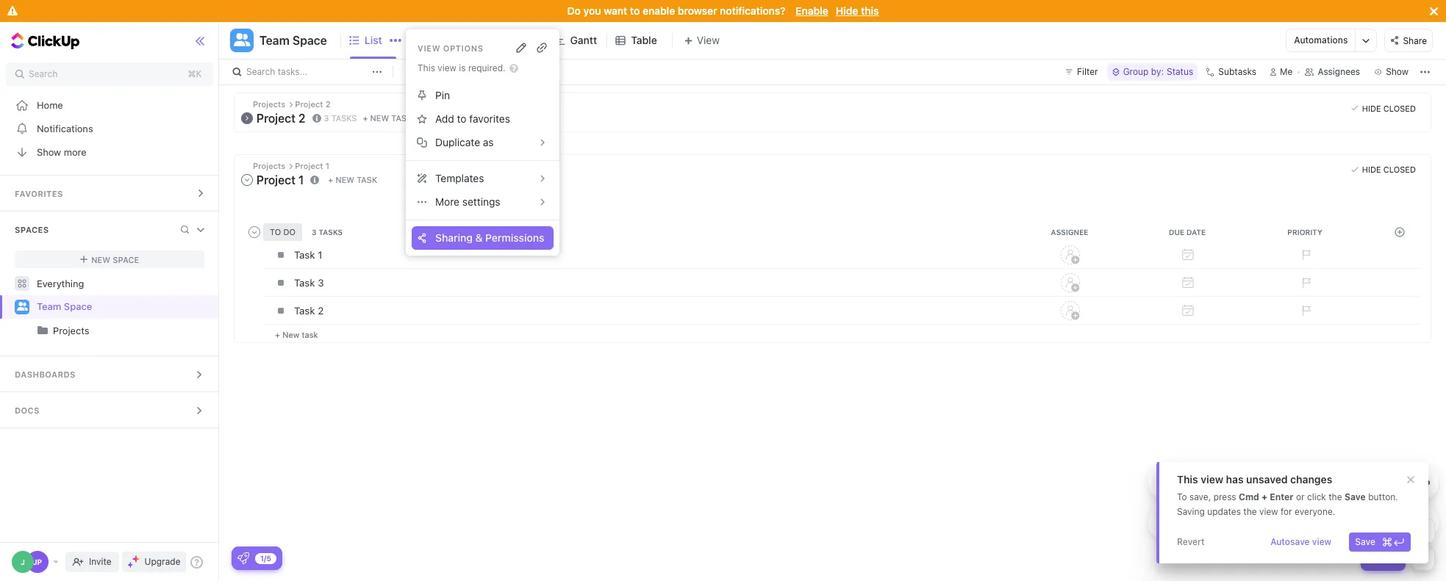 Task type: locate. For each thing, give the bounding box(es) containing it.
0 horizontal spatial the
[[1244, 507, 1257, 518]]

favorites button
[[0, 176, 219, 211]]

0 horizontal spatial task
[[294, 277, 315, 289]]

1 vertical spatial &
[[1336, 478, 1342, 488]]

0 vertical spatial space
[[293, 34, 327, 47]]

do
[[567, 4, 581, 17]]

1 vertical spatial hide closed
[[1362, 165, 1416, 174]]

view inside button
[[1312, 537, 1332, 548]]

view left for
[[1260, 507, 1278, 518]]

permissions
[[485, 232, 544, 244]]

the down cmd at bottom
[[1244, 507, 1257, 518]]

1 vertical spatial space
[[113, 255, 139, 264]]

onboarding checklist button element
[[238, 553, 249, 565]]

1 horizontal spatial team
[[260, 34, 290, 47]]

task down save button
[[1381, 554, 1400, 565]]

team space for team space link
[[37, 301, 92, 313]]

& inside button
[[475, 232, 483, 244]]

1 vertical spatial team
[[37, 301, 61, 313]]

table link
[[631, 22, 663, 59]]

1 vertical spatial task
[[1381, 554, 1400, 565]]

team space inside button
[[260, 34, 327, 47]]

more
[[64, 146, 86, 158]]

list
[[365, 34, 382, 46]]

view up save,
[[1201, 474, 1224, 486]]

autosave view
[[1271, 537, 1332, 548]]

this
[[1177, 474, 1198, 486]]

table
[[631, 34, 657, 46]]

0 horizontal spatial task
[[302, 330, 318, 339]]

task 3
[[294, 277, 324, 289]]

0 horizontal spatial team
[[37, 301, 61, 313]]

2 horizontal spatial task
[[391, 113, 412, 123]]

dashboards
[[15, 370, 76, 379]]

1 vertical spatial ‎task
[[294, 305, 315, 317]]

assignees
[[1318, 66, 1360, 77]]

1 vertical spatial team space
[[37, 301, 92, 313]]

+ new task right list info icon
[[328, 175, 377, 185]]

‎task inside 'link'
[[294, 249, 315, 261]]

2 vertical spatial view
[[1312, 537, 1332, 548]]

0 vertical spatial team space
[[260, 34, 327, 47]]

0 vertical spatial hide closed button
[[1348, 101, 1420, 115]]

view down everyone.
[[1312, 537, 1332, 548]]

1 ‎task from the top
[[294, 249, 315, 261]]

hide
[[836, 4, 858, 17], [1362, 103, 1381, 113], [1362, 165, 1381, 174]]

space up projects
[[64, 301, 92, 313]]

hide for list info icon
[[1362, 165, 1381, 174]]

save,
[[1190, 492, 1211, 503]]

1 horizontal spatial &
[[1336, 478, 1342, 488]]

task inside task 3 link
[[294, 277, 315, 289]]

revert button
[[1171, 533, 1211, 552]]

2 horizontal spatial view
[[1312, 537, 1332, 548]]

onboarding checklist button image
[[238, 553, 249, 565]]

templates button
[[412, 167, 554, 190]]

1 vertical spatial closed
[[1384, 165, 1416, 174]]

the down excel & csv
[[1329, 492, 1342, 503]]

0 vertical spatial the
[[1329, 492, 1342, 503]]

1 vertical spatial view
[[1260, 507, 1278, 518]]

3 right list info image
[[324, 113, 329, 123]]

more settings button
[[412, 190, 554, 214]]

settings
[[462, 196, 500, 208]]

pin
[[435, 89, 450, 101]]

search inside sidebar navigation
[[29, 68, 58, 79]]

0 horizontal spatial team space
[[37, 301, 92, 313]]

task right list info icon
[[357, 175, 377, 185]]

home
[[37, 99, 63, 111]]

⌘k
[[188, 68, 202, 79]]

task inside 3 tasks + new task
[[391, 113, 412, 123]]

3 inside 3 tasks + new task
[[324, 113, 329, 123]]

team down everything
[[37, 301, 61, 313]]

task down ‎task 2
[[302, 330, 318, 339]]

2 vertical spatial hide
[[1362, 165, 1381, 174]]

hide closed
[[1362, 103, 1416, 113], [1362, 165, 1416, 174]]

0 horizontal spatial &
[[475, 232, 483, 244]]

has
[[1226, 474, 1244, 486]]

team space inside sidebar navigation
[[37, 301, 92, 313]]

gantt
[[570, 34, 597, 46]]

2 hide closed button from the top
[[1348, 162, 1420, 177]]

the
[[1329, 492, 1342, 503], [1244, 507, 1257, 518]]

& left csv
[[1336, 478, 1342, 488]]

sharing & permissions button
[[412, 226, 554, 250]]

2 hide closed from the top
[[1362, 165, 1416, 174]]

2 closed from the top
[[1384, 165, 1416, 174]]

‎task left 1 on the left top of the page
[[294, 249, 315, 261]]

enable
[[796, 4, 829, 17]]

task left the add
[[391, 113, 412, 123]]

‎task for ‎task 2
[[294, 305, 315, 317]]

sharing
[[435, 232, 473, 244]]

0 vertical spatial task
[[391, 113, 412, 123]]

templates button
[[412, 167, 554, 190]]

1 vertical spatial hide closed button
[[1348, 162, 1420, 177]]

& right sharing
[[475, 232, 483, 244]]

task
[[391, 113, 412, 123], [357, 175, 377, 185], [302, 330, 318, 339]]

1 vertical spatial the
[[1244, 507, 1257, 518]]

1 vertical spatial hide
[[1362, 103, 1381, 113]]

2 horizontal spatial space
[[293, 34, 327, 47]]

team inside sidebar navigation
[[37, 301, 61, 313]]

1 horizontal spatial task
[[1381, 554, 1400, 565]]

space up search tasks... text box
[[293, 34, 327, 47]]

do you want to enable browser notifications? enable hide this
[[567, 4, 879, 17]]

1 horizontal spatial + new task
[[328, 175, 377, 185]]

share button
[[1385, 29, 1433, 52]]

3 up 2
[[318, 277, 324, 289]]

0 horizontal spatial view
[[1201, 474, 1224, 486]]

+ inside this view has unsaved changes to save, press cmd + enter or click the save button. saving updates the view for everyone.
[[1262, 492, 1268, 503]]

task
[[294, 277, 315, 289], [1381, 554, 1400, 565]]

as
[[483, 136, 494, 149]]

space for team space link
[[64, 301, 92, 313]]

save
[[1345, 492, 1366, 503], [1400, 526, 1420, 537], [1355, 537, 1376, 548]]

‎task
[[294, 249, 315, 261], [294, 305, 315, 317]]

hide closed button
[[1348, 101, 1420, 115], [1348, 162, 1420, 177]]

projects
[[53, 325, 89, 337]]

0 vertical spatial team
[[260, 34, 290, 47]]

notifications link
[[0, 117, 219, 140]]

hide for list info image
[[1362, 103, 1381, 113]]

0 vertical spatial &
[[475, 232, 483, 244]]

‎task left 2
[[294, 305, 315, 317]]

new space
[[91, 255, 139, 264]]

0 horizontal spatial search
[[29, 68, 58, 79]]

changes
[[1291, 474, 1333, 486]]

this
[[861, 4, 879, 17]]

team space down everything
[[37, 301, 92, 313]]

0 vertical spatial hide closed
[[1362, 103, 1416, 113]]

assignees button
[[1299, 63, 1367, 81]]

1 closed from the top
[[1384, 103, 1416, 113]]

1 hide closed from the top
[[1362, 103, 1416, 113]]

board
[[430, 34, 459, 46]]

1 horizontal spatial task
[[357, 175, 377, 185]]

2 ‎task from the top
[[294, 305, 315, 317]]

0 vertical spatial ‎task
[[294, 249, 315, 261]]

unsaved
[[1247, 474, 1288, 486]]

0 vertical spatial 3
[[324, 113, 329, 123]]

0 vertical spatial to
[[630, 4, 640, 17]]

task 3 link
[[290, 270, 1008, 295]]

hide closed button for list info icon
[[1348, 162, 1420, 177]]

1 hide closed button from the top
[[1348, 101, 1420, 115]]

to right the add
[[457, 112, 467, 125]]

to right want
[[630, 4, 640, 17]]

team inside button
[[260, 34, 290, 47]]

new
[[370, 113, 389, 123], [336, 175, 354, 185], [91, 255, 110, 264], [282, 330, 300, 339]]

0 horizontal spatial space
[[64, 301, 92, 313]]

search up home
[[29, 68, 58, 79]]

view for this
[[1201, 474, 1224, 486]]

3
[[324, 113, 329, 123], [318, 277, 324, 289]]

everyone.
[[1295, 507, 1336, 518]]

team space up the tasks...
[[260, 34, 327, 47]]

cmd
[[1239, 492, 1260, 503]]

0 vertical spatial view
[[1201, 474, 1224, 486]]

task down ‎task 1
[[294, 277, 315, 289]]

space inside button
[[293, 34, 327, 47]]

0 vertical spatial closed
[[1384, 103, 1416, 113]]

0 horizontal spatial to
[[457, 112, 467, 125]]

closed for list info icon
[[1384, 165, 1416, 174]]

space up everything link
[[113, 255, 139, 264]]

space
[[293, 34, 327, 47], [113, 255, 139, 264], [64, 301, 92, 313]]

1 vertical spatial + new task
[[275, 330, 318, 339]]

show more
[[37, 146, 86, 158]]

1 horizontal spatial search
[[246, 66, 275, 77]]

everything link
[[0, 272, 219, 296]]

new up everything link
[[91, 255, 110, 264]]

view for autosave
[[1312, 537, 1332, 548]]

team up search tasks...
[[260, 34, 290, 47]]

1 horizontal spatial space
[[113, 255, 139, 264]]

1 vertical spatial to
[[457, 112, 467, 125]]

duplicate as button
[[412, 131, 554, 154]]

search
[[246, 66, 275, 77], [29, 68, 58, 79]]

‎task 2
[[294, 305, 324, 317]]

new right the tasks
[[370, 113, 389, 123]]

view
[[418, 43, 441, 53]]

team space link
[[37, 296, 206, 319]]

2 projects link from the left
[[53, 319, 206, 343]]

0 vertical spatial task
[[294, 277, 315, 289]]

‎task for ‎task 1
[[294, 249, 315, 261]]

favorites
[[469, 112, 510, 125]]

2 vertical spatial space
[[64, 301, 92, 313]]

1 horizontal spatial team space
[[260, 34, 327, 47]]

search left the tasks...
[[246, 66, 275, 77]]

+ new task down ‎task 2
[[275, 330, 318, 339]]



Task type: vqa. For each thing, say whether or not it's contained in the screenshot.
More "dropdown button"
no



Task type: describe. For each thing, give the bounding box(es) containing it.
search for search
[[29, 68, 58, 79]]

pin button
[[412, 84, 554, 107]]

browser
[[678, 4, 717, 17]]

1 projects link from the left
[[1, 319, 206, 343]]

save button
[[1350, 533, 1411, 552]]

hide closed for list info icon
[[1362, 165, 1416, 174]]

me button
[[1264, 63, 1299, 81]]

click
[[1307, 492, 1326, 503]]

calendar link
[[493, 22, 542, 59]]

button.
[[1369, 492, 1399, 503]]

0 vertical spatial hide
[[836, 4, 858, 17]]

tasks
[[331, 113, 357, 123]]

calendar
[[493, 34, 536, 46]]

0 vertical spatial + new task
[[328, 175, 377, 185]]

excel & csv link
[[1296, 464, 1366, 501]]

more
[[435, 196, 460, 208]]

& for permissions
[[475, 232, 483, 244]]

1 horizontal spatial view
[[1260, 507, 1278, 518]]

csv
[[1344, 478, 1361, 488]]

team for team space link
[[37, 301, 61, 313]]

home link
[[0, 93, 219, 117]]

tasks...
[[278, 66, 308, 77]]

2 vertical spatial task
[[302, 330, 318, 339]]

task for task 3
[[294, 277, 315, 289]]

press
[[1214, 492, 1237, 503]]

notifications?
[[720, 4, 786, 17]]

hide closed for list info image
[[1362, 103, 1416, 113]]

upgrade link
[[122, 552, 186, 573]]

gantt link
[[570, 22, 603, 59]]

autosave
[[1271, 537, 1310, 548]]

for
[[1281, 507, 1293, 518]]

‎task 1 link
[[290, 242, 1008, 267]]

list info image
[[312, 114, 321, 123]]

board link
[[430, 22, 465, 59]]

3 tasks + new task
[[324, 113, 412, 123]]

add to favorites
[[435, 112, 510, 125]]

excel & csv
[[1313, 478, 1361, 488]]

list info image
[[311, 175, 319, 184]]

new down ‎task 2
[[282, 330, 300, 339]]

user group image
[[17, 302, 28, 311]]

save inside this view has unsaved changes to save, press cmd + enter or click the save button. saving updates the view for everyone.
[[1345, 492, 1366, 503]]

search for search tasks...
[[246, 66, 275, 77]]

Search tasks... text field
[[246, 62, 368, 82]]

options
[[443, 43, 484, 53]]

& for csv
[[1336, 478, 1342, 488]]

upgrade
[[145, 557, 181, 568]]

new right list info icon
[[336, 175, 354, 185]]

updates
[[1208, 507, 1241, 518]]

space for 'team space' button at the left of page
[[293, 34, 327, 47]]

team for 'team space' button at the left of page
[[260, 34, 290, 47]]

to inside "button"
[[457, 112, 467, 125]]

excel
[[1313, 478, 1334, 488]]

more settings
[[435, 196, 500, 208]]

1/5
[[260, 554, 271, 563]]

‎task 2 link
[[290, 298, 1008, 323]]

duplicate as
[[435, 136, 494, 149]]

automations
[[1294, 35, 1348, 46]]

you
[[584, 4, 601, 17]]

save inside button
[[1355, 537, 1376, 548]]

revert
[[1177, 537, 1205, 548]]

to
[[1177, 492, 1187, 503]]

everything
[[37, 278, 84, 289]]

sidebar navigation
[[0, 22, 219, 582]]

view options
[[418, 43, 484, 53]]

add
[[435, 112, 454, 125]]

team space for 'team space' button at the left of page
[[260, 34, 327, 47]]

0 horizontal spatial + new task
[[275, 330, 318, 339]]

want
[[604, 4, 627, 17]]

notifications
[[37, 122, 93, 134]]

1 horizontal spatial the
[[1329, 492, 1342, 503]]

enter
[[1270, 492, 1294, 503]]

2
[[318, 305, 324, 317]]

share
[[1403, 35, 1427, 46]]

new inside sidebar navigation
[[91, 255, 110, 264]]

1 horizontal spatial to
[[630, 4, 640, 17]]

this view has unsaved changes to save, press cmd + enter or click the save button. saving updates the view for everyone.
[[1177, 474, 1399, 518]]

sharing & permissions
[[435, 232, 544, 244]]

task for task
[[1381, 554, 1400, 565]]

1
[[318, 249, 322, 261]]

me
[[1280, 66, 1293, 77]]

duplicate
[[435, 136, 480, 149]]

automations button
[[1287, 29, 1356, 51]]

add to favorites button
[[412, 107, 554, 131]]

new inside 3 tasks + new task
[[370, 113, 389, 123]]

list link
[[365, 22, 402, 59]]

+ inside 3 tasks + new task
[[363, 113, 368, 123]]

closed for list info image
[[1384, 103, 1416, 113]]

invite
[[89, 557, 111, 568]]

show
[[37, 146, 61, 158]]

or
[[1296, 492, 1305, 503]]

docs
[[15, 406, 40, 415]]

enable
[[643, 4, 675, 17]]

autosave view button
[[1265, 533, 1338, 552]]

saving
[[1177, 507, 1205, 518]]

hide closed button for list info image
[[1348, 101, 1420, 115]]

1 vertical spatial task
[[357, 175, 377, 185]]

team space button
[[254, 24, 327, 57]]

1 vertical spatial 3
[[318, 277, 324, 289]]

favorites
[[15, 189, 63, 199]]



